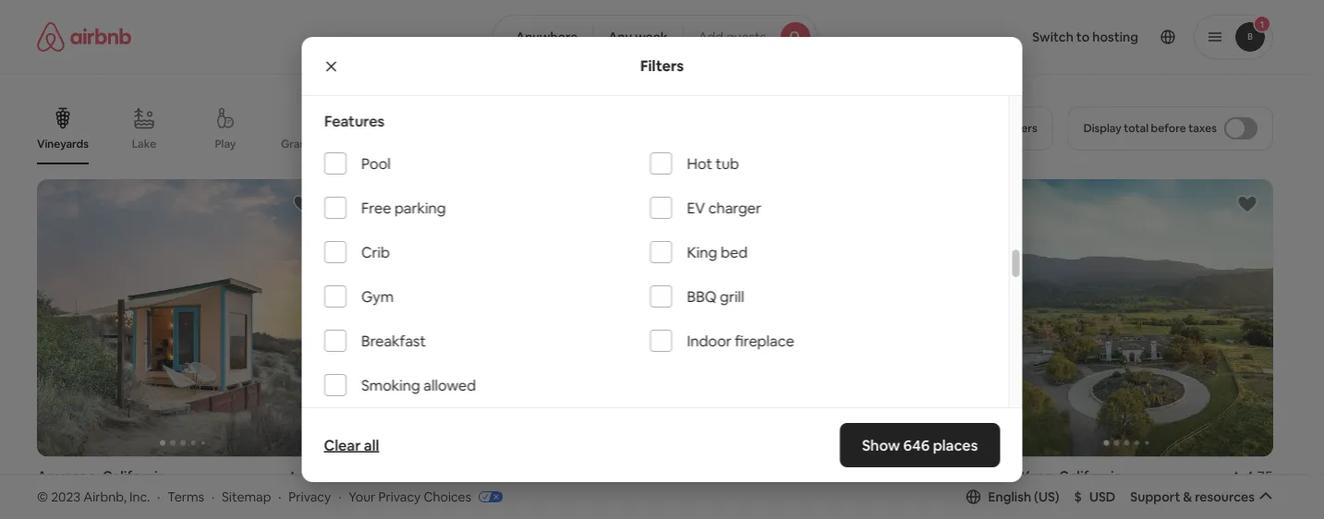 Task type: vqa. For each thing, say whether or not it's contained in the screenshot.
Smoking allowed
yes



Task type: locate. For each thing, give the bounding box(es) containing it.
bbq
[[687, 287, 717, 306]]

malibu, for 36
[[667, 468, 713, 486]]

usd
[[1090, 489, 1116, 506]]

filters dialog
[[302, 0, 1023, 512]]

miles inside aguanga, california 87 miles away
[[55, 487, 88, 505]]

646
[[904, 436, 930, 455]]

1 horizontal spatial privacy
[[379, 489, 421, 505]]

tub
[[716, 154, 739, 173]]

your privacy choices link
[[349, 489, 503, 507]]

miles down ynez,
[[1004, 487, 1037, 505]]

show inside button
[[613, 407, 646, 424]]

0 horizontal spatial privacy
[[289, 489, 331, 505]]

pianos
[[316, 137, 350, 151]]

terms link
[[168, 489, 204, 505]]

©
[[37, 489, 48, 505]]

aguanga, california 87 miles away
[[37, 468, 165, 505]]

before
[[1152, 121, 1187, 135]]

2 california from the left
[[401, 468, 464, 486]]

california
[[102, 468, 165, 486], [401, 468, 464, 486], [716, 468, 779, 486], [1060, 468, 1122, 486]]

· left 40 on the bottom of page
[[339, 489, 342, 505]]

4 away from the left
[[1040, 487, 1073, 505]]

0 horizontal spatial malibu,
[[352, 468, 398, 486]]

4 · from the left
[[339, 489, 342, 505]]

show left map
[[613, 407, 646, 424]]

any week button
[[593, 15, 684, 59]]

away inside malibu, california 40 miles away
[[407, 487, 440, 505]]

miles right 36
[[686, 487, 719, 505]]

·
[[157, 489, 160, 505], [212, 489, 215, 505], [279, 489, 282, 505], [339, 489, 342, 505]]

santa
[[981, 468, 1018, 486]]

play
[[215, 137, 236, 151]]

None search field
[[493, 15, 818, 59]]

away inside malibu, california 36 miles away
[[722, 487, 754, 505]]

show for show map
[[613, 407, 646, 424]]

miles
[[55, 487, 88, 505], [371, 487, 404, 505], [686, 487, 719, 505], [1004, 487, 1037, 505]]

miles right 40 on the bottom of page
[[371, 487, 404, 505]]

support & resources button
[[1131, 489, 1274, 506]]

2023
[[51, 489, 81, 505]]

malibu, inside malibu, california 40 miles away
[[352, 468, 398, 486]]

miles inside malibu, california 36 miles away
[[686, 487, 719, 505]]

filters
[[641, 56, 684, 75]]

privacy down 4.95 out of 5 average rating icon
[[289, 489, 331, 505]]

$ usd
[[1075, 489, 1116, 506]]

110
[[981, 487, 1001, 505]]

· left privacy link
[[279, 489, 282, 505]]

3 away from the left
[[722, 487, 754, 505]]

· right terms
[[212, 489, 215, 505]]

1 malibu, from the left
[[352, 468, 398, 486]]

away inside santa ynez, california 110 miles away
[[1040, 487, 1073, 505]]

add guests button
[[683, 15, 818, 59]]

privacy
[[289, 489, 331, 505], [379, 489, 421, 505]]

hot
[[687, 154, 712, 173]]

(us)
[[1035, 489, 1060, 506]]

grand
[[281, 137, 314, 151]]

1 california from the left
[[102, 468, 165, 486]]

california inside malibu, california 40 miles away
[[401, 468, 464, 486]]

malibu, up your
[[352, 468, 398, 486]]

show left 646
[[863, 436, 901, 455]]

california for malibu, california 36 miles away
[[716, 468, 779, 486]]

places
[[934, 436, 979, 455]]

malibu, inside malibu, california 36 miles away
[[667, 468, 713, 486]]

malibu,
[[352, 468, 398, 486], [667, 468, 713, 486]]

· right inc.
[[157, 489, 160, 505]]

1 horizontal spatial malibu,
[[667, 468, 713, 486]]

support & resources
[[1131, 489, 1256, 506]]

2 away from the left
[[407, 487, 440, 505]]

1 horizontal spatial show
[[863, 436, 901, 455]]

4.75
[[1246, 468, 1274, 486]]

show 646 places link
[[841, 423, 1001, 468]]

show for show 646 places
[[863, 436, 901, 455]]

parking
[[394, 199, 446, 217]]

4.95 out of 5 average rating image
[[287, 468, 330, 486]]

airbnb,
[[83, 489, 127, 505]]

clear all button
[[315, 427, 389, 464]]

profile element
[[841, 0, 1274, 74]]

choices
[[424, 489, 472, 505]]

total
[[1125, 121, 1149, 135]]

charger
[[708, 199, 761, 217]]

anywhere button
[[493, 15, 594, 59]]

1 away from the left
[[91, 487, 124, 505]]

california inside malibu, california 36 miles away
[[716, 468, 779, 486]]

show 646 places
[[863, 436, 979, 455]]

fireplace
[[735, 332, 794, 351]]

any
[[609, 29, 633, 45]]

show inside 'filters' dialog
[[863, 436, 901, 455]]

1 miles from the left
[[55, 487, 88, 505]]

away right 36
[[722, 487, 754, 505]]

show map button
[[594, 394, 717, 438]]

2 miles from the left
[[371, 487, 404, 505]]

0 horizontal spatial show
[[613, 407, 646, 424]]

add to wishlist: aguanga, california image
[[293, 193, 315, 215]]

group containing vineyards
[[37, 92, 957, 165]]

none search field containing anywhere
[[493, 15, 818, 59]]

4 california from the left
[[1060, 468, 1122, 486]]

3 california from the left
[[716, 468, 779, 486]]

group for 110 miles away
[[981, 179, 1274, 457]]

3 miles from the left
[[686, 487, 719, 505]]

2 privacy from the left
[[379, 489, 421, 505]]

miles down aguanga,
[[55, 487, 88, 505]]

inc.
[[129, 489, 150, 505]]

california inside aguanga, california 87 miles away
[[102, 468, 165, 486]]

sitemap
[[222, 489, 271, 505]]

privacy right your
[[379, 489, 421, 505]]

5.0
[[625, 468, 644, 486]]

1 vertical spatial show
[[863, 436, 901, 455]]

clear
[[324, 436, 361, 455]]

miles for 36
[[686, 487, 719, 505]]

4.75 out of 5 average rating image
[[1231, 468, 1274, 486]]

away for malibu, california 36 miles away
[[722, 487, 754, 505]]

resources
[[1196, 489, 1256, 506]]

miles inside malibu, california 40 miles away
[[371, 487, 404, 505]]

away inside aguanga, california 87 miles away
[[91, 487, 124, 505]]

gym
[[361, 287, 394, 306]]

4 miles from the left
[[1004, 487, 1037, 505]]

away left inc.
[[91, 487, 124, 505]]

taxes
[[1189, 121, 1218, 135]]

away left $
[[1040, 487, 1073, 505]]

california for aguanga, california 87 miles away
[[102, 468, 165, 486]]

malibu, up 36
[[667, 468, 713, 486]]

california for malibu, california 40 miles away
[[401, 468, 464, 486]]

vineyards
[[37, 137, 89, 151]]

2 malibu, from the left
[[667, 468, 713, 486]]

0 vertical spatial show
[[613, 407, 646, 424]]

english (us) button
[[967, 489, 1060, 506]]

all
[[364, 436, 379, 455]]

group
[[37, 92, 957, 165], [37, 179, 330, 457], [352, 179, 644, 457], [667, 179, 959, 457], [981, 179, 1274, 457]]

hot tub
[[687, 154, 739, 173]]

display total before taxes
[[1084, 121, 1218, 135]]

clear all
[[324, 436, 379, 455]]

87
[[37, 487, 52, 505]]

away right your
[[407, 487, 440, 505]]

away for malibu, california 40 miles away
[[407, 487, 440, 505]]



Task type: describe. For each thing, give the bounding box(es) containing it.
bed
[[721, 243, 748, 262]]

smoking allowed
[[361, 376, 476, 395]]

ynez,
[[1021, 468, 1057, 486]]

© 2023 airbnb, inc. ·
[[37, 489, 160, 505]]

display
[[1084, 121, 1122, 135]]

miles for 87
[[55, 487, 88, 505]]

week
[[635, 29, 668, 45]]

40
[[352, 487, 368, 505]]

indoor fireplace
[[687, 332, 794, 351]]

ev
[[687, 199, 705, 217]]

show map
[[613, 407, 676, 424]]

2 · from the left
[[212, 489, 215, 505]]

display total before taxes button
[[1069, 106, 1274, 151]]

your privacy choices
[[349, 489, 472, 505]]

features
[[324, 112, 384, 131]]

grand pianos
[[281, 137, 350, 151]]

pool
[[361, 154, 390, 173]]

1 · from the left
[[157, 489, 160, 505]]

santa ynez, california 110 miles away
[[981, 468, 1122, 505]]

36
[[667, 487, 683, 505]]

miles inside santa ynez, california 110 miles away
[[1004, 487, 1037, 505]]

free
[[361, 199, 391, 217]]

5.0 out of 5 average rating image
[[610, 468, 644, 486]]

support
[[1131, 489, 1181, 506]]

malibu, for 40
[[352, 468, 398, 486]]

group for 36 miles away
[[667, 179, 959, 457]]

malibu, california 36 miles away
[[667, 468, 779, 505]]

bbq grill
[[687, 287, 744, 306]]

aguanga,
[[37, 468, 100, 486]]

privacy link
[[289, 489, 331, 505]]

grill
[[720, 287, 744, 306]]

away for aguanga, california 87 miles away
[[91, 487, 124, 505]]

3 · from the left
[[279, 489, 282, 505]]

$
[[1075, 489, 1083, 506]]

terms · sitemap · privacy ·
[[168, 489, 342, 505]]

king
[[687, 243, 717, 262]]

map
[[649, 407, 676, 424]]

add
[[699, 29, 724, 45]]

breakfast
[[361, 332, 426, 351]]

king bed
[[687, 243, 748, 262]]

crib
[[361, 243, 390, 262]]

free parking
[[361, 199, 446, 217]]

terms
[[168, 489, 204, 505]]

4.95
[[302, 468, 330, 486]]

any week
[[609, 29, 668, 45]]

privacy inside the your privacy choices link
[[379, 489, 421, 505]]

lake
[[132, 137, 156, 151]]

smoking
[[361, 376, 420, 395]]

guests
[[727, 29, 767, 45]]

miles for 40
[[371, 487, 404, 505]]

anywhere
[[516, 29, 578, 45]]

ev charger
[[687, 199, 761, 217]]

add guests
[[699, 29, 767, 45]]

english
[[989, 489, 1032, 506]]

allowed
[[423, 376, 476, 395]]

indoor
[[687, 332, 732, 351]]

sitemap link
[[222, 489, 271, 505]]

&
[[1184, 489, 1193, 506]]

add to wishlist: santa ynez, california image
[[1237, 193, 1259, 215]]

english (us)
[[989, 489, 1060, 506]]

your
[[349, 489, 376, 505]]

group for 87 miles away
[[37, 179, 330, 457]]

1 privacy from the left
[[289, 489, 331, 505]]

california inside santa ynez, california 110 miles away
[[1060, 468, 1122, 486]]

malibu, california 40 miles away
[[352, 468, 464, 505]]

group for 40 miles away
[[352, 179, 644, 457]]



